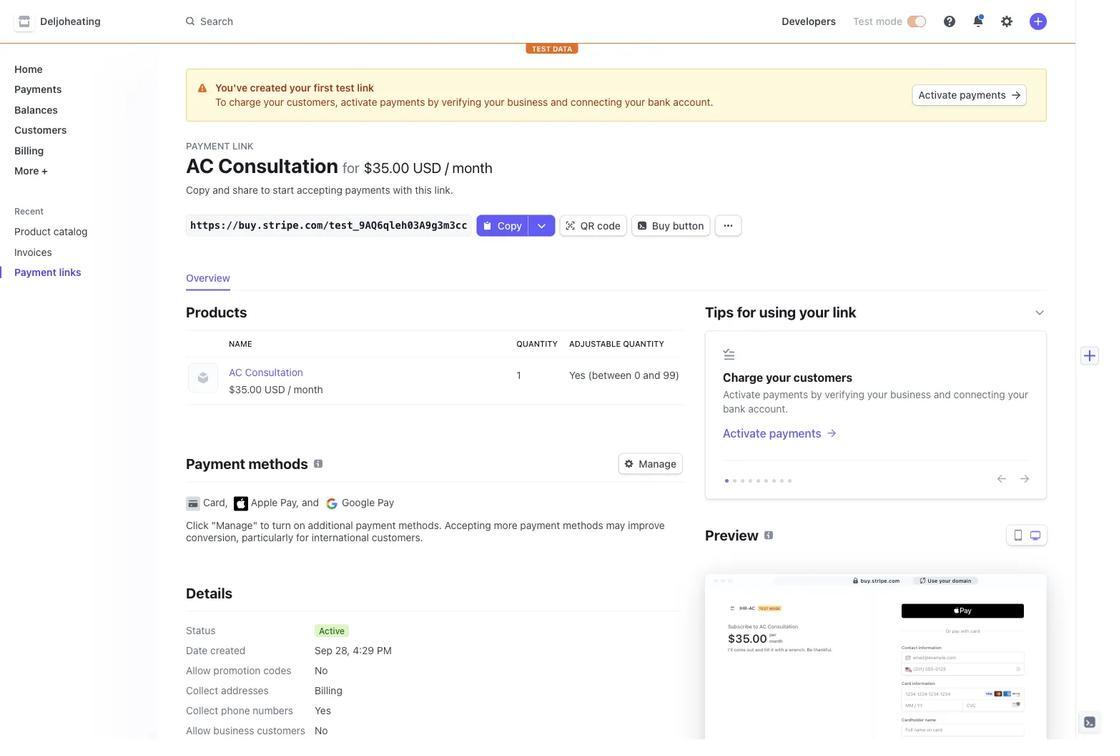 Task type: vqa. For each thing, say whether or not it's contained in the screenshot.
To
yes



Task type: describe. For each thing, give the bounding box(es) containing it.
payment for payment link ac consultation for $35.00 usd / month
[[186, 140, 230, 151]]

balances
[[14, 104, 58, 116]]

numbers
[[253, 704, 293, 716]]

customers,
[[287, 96, 338, 108]]

connecting inside charge your customers activate payments by verifying your business and connecting your bank account.
[[954, 388, 1005, 400]]

collect for collect addresses
[[186, 684, 218, 696]]

payments inside you've created your first test link to charge your customers, activate payments by verifying your business and connecting your bank account.
[[380, 96, 425, 108]]

addresses
[[221, 684, 269, 696]]

usd inside payment link ac consultation for $35.00 usd / month
[[413, 159, 442, 176]]

date created
[[186, 644, 246, 656]]

allow for allow promotion codes
[[186, 664, 211, 676]]

collect addresses
[[186, 684, 269, 696]]

1 vertical spatial for
[[737, 304, 756, 320]]

business inside allow business customers to provide tax ids
[[213, 724, 254, 736]]

qr code button
[[560, 215, 626, 235]]

code
[[597, 219, 621, 231]]

qr code
[[580, 219, 621, 231]]

date
[[186, 644, 208, 656]]

invoices link
[[9, 240, 126, 264]]

2 vertical spatial activate
[[723, 426, 766, 440]]

accepting
[[297, 184, 342, 196]]

ac inside the ac consultation $35.00 usd / month
[[229, 366, 242, 378]]

svg image for copy
[[483, 221, 492, 230]]

yes for yes (between 0 and 99)
[[569, 369, 586, 381]]

methods inside the click "manage" to turn on additional payment methods. accepting more payment methods may improve conversion, particularly for international customers.
[[563, 520, 603, 531]]

payment for payment methods
[[186, 455, 245, 472]]

to for share
[[261, 184, 270, 196]]

activate inside charge your customers activate payments by verifying your business and connecting your bank account.
[[723, 388, 760, 400]]

test
[[532, 44, 551, 53]]

tips
[[705, 304, 734, 320]]

catalog
[[54, 226, 88, 237]]

invoices
[[14, 246, 52, 258]]

link
[[233, 140, 254, 151]]

$35.00 inside payment link ac consultation for $35.00 usd / month
[[364, 159, 409, 176]]

verifying inside you've created your first test link to charge your customers, activate payments by verifying your business and connecting your bank account.
[[442, 96, 481, 108]]

billing inside core navigation links element
[[14, 144, 44, 156]]

mode
[[876, 15, 903, 27]]

products
[[186, 304, 247, 320]]

test data
[[532, 44, 572, 53]]

verifying inside charge your customers activate payments by verifying your business and connecting your bank account.
[[825, 388, 865, 400]]

collect phone numbers
[[186, 704, 293, 716]]

created for you've
[[250, 82, 287, 94]]

+
[[41, 165, 48, 177]]

charge
[[229, 96, 261, 108]]

1 horizontal spatial billing
[[315, 684, 342, 696]]

you've
[[215, 82, 248, 94]]

test mode
[[853, 15, 903, 27]]

1 payment from the left
[[356, 520, 396, 531]]

accepting
[[445, 520, 491, 531]]

2 payment from the left
[[520, 520, 560, 531]]

adjustable
[[569, 339, 621, 348]]

link inside you've created your first test link to charge your customers, activate payments by verifying your business and connecting your bank account.
[[357, 82, 374, 94]]

buy button
[[652, 219, 704, 231]]

ids
[[252, 739, 267, 740]]

and inside charge your customers activate payments by verifying your business and connecting your bank account.
[[934, 388, 951, 400]]

tips for using your link
[[705, 304, 857, 320]]

adjustable quantity
[[569, 339, 664, 348]]

active
[[319, 626, 345, 636]]

yes for yes
[[315, 704, 331, 716]]

ac inside payment link ac consultation for $35.00 usd / month
[[186, 153, 214, 177]]

1
[[517, 369, 521, 381]]

allow business customers to provide tax ids
[[186, 724, 305, 740]]

manage
[[639, 458, 677, 470]]

charge your customers activate payments by verifying your business and connecting your bank account.
[[723, 370, 1029, 414]]

provide
[[198, 739, 232, 740]]

click
[[186, 520, 209, 531]]

product catalog
[[14, 226, 88, 237]]

details
[[186, 585, 233, 601]]

ac consultation $35.00 usd / month
[[229, 366, 323, 395]]

conversion,
[[186, 531, 239, 543]]

0 vertical spatial activate payments link
[[913, 85, 1026, 105]]

particularly
[[242, 531, 293, 543]]

customers
[[14, 124, 67, 136]]

collect for collect phone numbers
[[186, 704, 218, 716]]

qr
[[580, 219, 595, 231]]

core navigation links element
[[9, 57, 146, 182]]

deljoheating button
[[14, 11, 115, 31]]

copy for copy
[[498, 219, 522, 231]]

payment for payment links
[[14, 266, 56, 278]]

buy.stripe.com
[[861, 578, 900, 584]]

links
[[59, 266, 81, 278]]

allow promotion codes
[[186, 664, 291, 676]]

Search text field
[[177, 8, 581, 35]]

home link
[[9, 57, 146, 80]]

may
[[606, 520, 625, 531]]

card ,
[[203, 497, 228, 508]]

month inside payment link ac consultation for $35.00 usd / month
[[452, 159, 493, 176]]

use your domain
[[928, 578, 971, 584]]

buy button button
[[632, 215, 710, 235]]

customers link
[[9, 118, 146, 142]]

copy and share to start accepting payments with this link.
[[186, 184, 453, 196]]

use your domain button
[[913, 577, 979, 585]]

test
[[336, 82, 355, 94]]

domain
[[952, 578, 971, 584]]

yes (between 0 and 99)
[[569, 369, 679, 381]]

using
[[759, 304, 796, 320]]

payments
[[14, 83, 62, 95]]

recent
[[14, 206, 44, 216]]

notifications image
[[973, 16, 984, 27]]

4:29
[[353, 644, 374, 656]]

this
[[415, 184, 432, 196]]

developers link
[[776, 10, 842, 33]]

to inside the click "manage" to turn on additional payment methods. accepting more payment methods may improve conversion, particularly for international customers.
[[260, 520, 269, 531]]

0 vertical spatial activate
[[919, 89, 957, 101]]

0 horizontal spatial activate payments
[[723, 426, 822, 440]]

month inside the ac consultation $35.00 usd / month
[[294, 383, 323, 395]]

99)
[[663, 369, 679, 381]]

improve
[[628, 520, 665, 531]]

click "manage" to turn on additional payment methods. accepting more payment methods may improve conversion, particularly for international customers.
[[186, 520, 665, 543]]

for inside payment link ac consultation for $35.00 usd / month
[[343, 159, 360, 176]]

customers for your
[[794, 370, 853, 384]]

svg image for activate payments
[[1012, 91, 1021, 99]]

customers for business
[[257, 724, 305, 736]]

product
[[14, 226, 51, 237]]

1 quantity from the left
[[517, 339, 558, 348]]

button
[[673, 219, 704, 231]]

overview button
[[186, 268, 239, 291]]



Task type: locate. For each thing, give the bounding box(es) containing it.
test
[[853, 15, 873, 27]]

0 vertical spatial activate payments
[[919, 89, 1006, 101]]

1 vertical spatial /
[[288, 383, 291, 395]]

1 horizontal spatial account.
[[748, 403, 788, 414]]

pay for google
[[378, 497, 394, 508]]

0 horizontal spatial quantity
[[517, 339, 558, 348]]

business inside charge your customers activate payments by verifying your business and connecting your bank account.
[[890, 388, 931, 400]]

1 horizontal spatial payment
[[520, 520, 560, 531]]

usd inside the ac consultation $35.00 usd / month
[[265, 383, 285, 395]]

buy
[[652, 219, 670, 231]]

month
[[452, 159, 493, 176], [294, 383, 323, 395]]

1 horizontal spatial bank
[[723, 403, 746, 414]]

1 pay from the left
[[280, 497, 296, 508]]

1 no from the top
[[315, 664, 328, 676]]

sep 28, 4:29 pm
[[315, 644, 392, 656]]

(between
[[588, 369, 632, 381]]

collect up provide
[[186, 704, 218, 716]]

1 horizontal spatial business
[[507, 96, 548, 108]]

0 horizontal spatial usd
[[265, 383, 285, 395]]

svg image for buy button
[[638, 221, 646, 230]]

1 vertical spatial methods
[[563, 520, 603, 531]]

0 horizontal spatial for
[[296, 531, 309, 543]]

svg image
[[1012, 91, 1021, 99], [483, 221, 492, 230], [537, 221, 546, 230], [638, 221, 646, 230], [724, 221, 733, 230]]

0 vertical spatial business
[[507, 96, 548, 108]]

0 horizontal spatial bank
[[648, 96, 671, 108]]

0 vertical spatial by
[[428, 96, 439, 108]]

developers
[[782, 15, 836, 27]]

collect
[[186, 684, 218, 696], [186, 704, 218, 716]]

created inside you've created your first test link to charge your customers, activate payments by verifying your business and connecting your bank account.
[[250, 82, 287, 94]]

use
[[928, 578, 938, 584]]

0 vertical spatial link
[[357, 82, 374, 94]]

1 vertical spatial ac
[[229, 366, 242, 378]]

bank
[[648, 96, 671, 108], [723, 403, 746, 414]]

payment down google pay
[[356, 520, 396, 531]]

connecting
[[571, 96, 622, 108], [954, 388, 1005, 400]]

2 horizontal spatial for
[[737, 304, 756, 320]]

by inside charge your customers activate payments by verifying your business and connecting your bank account.
[[811, 388, 822, 400]]

promotion
[[213, 664, 261, 676]]

0 vertical spatial billing
[[14, 144, 44, 156]]

0 horizontal spatial month
[[294, 383, 323, 395]]

allow for allow business customers to provide tax ids
[[186, 724, 211, 736]]

payment inside payment link ac consultation for $35.00 usd / month
[[186, 140, 230, 151]]

to inside allow business customers to provide tax ids
[[186, 739, 195, 740]]

0 vertical spatial for
[[343, 159, 360, 176]]

data
[[553, 44, 572, 53]]

manage link
[[619, 454, 682, 474]]

search
[[200, 15, 233, 27]]

first
[[314, 82, 333, 94]]

status
[[186, 624, 216, 636]]

0 horizontal spatial yes
[[315, 704, 331, 716]]

svg image inside copy button
[[483, 221, 492, 230]]

on
[[294, 520, 305, 531]]

activate
[[919, 89, 957, 101], [723, 388, 760, 400], [723, 426, 766, 440]]

methods left may
[[563, 520, 603, 531]]

codes
[[263, 664, 291, 676]]

/
[[445, 159, 449, 176], [288, 383, 291, 395]]

google pay
[[342, 497, 394, 508]]

billing up more +
[[14, 144, 44, 156]]

1 horizontal spatial activate payments
[[919, 89, 1006, 101]]

consultation
[[218, 153, 338, 177], [245, 366, 303, 378]]

allow down date
[[186, 664, 211, 676]]

1 vertical spatial to
[[260, 520, 269, 531]]

0 horizontal spatial pay
[[280, 497, 296, 508]]

customers inside charge your customers activate payments by verifying your business and connecting your bank account.
[[794, 370, 853, 384]]

1 vertical spatial billing
[[315, 684, 342, 696]]

international
[[312, 531, 369, 543]]

0 vertical spatial methods
[[248, 455, 308, 472]]

additional
[[308, 520, 353, 531]]

copy inside button
[[498, 219, 522, 231]]

1 vertical spatial yes
[[315, 704, 331, 716]]

account. inside you've created your first test link to charge your customers, activate payments by verifying your business and connecting your bank account.
[[673, 96, 713, 108]]

apple pay , and
[[251, 497, 319, 508]]

business inside you've created your first test link to charge your customers, activate payments by verifying your business and connecting your bank account.
[[507, 96, 548, 108]]

0 vertical spatial svg image
[[566, 221, 575, 230]]

help image
[[944, 16, 955, 27]]

more
[[494, 520, 517, 531]]

1 horizontal spatial svg image
[[625, 460, 633, 468]]

1 horizontal spatial connecting
[[954, 388, 1005, 400]]

Search search field
[[177, 8, 581, 35]]

0 horizontal spatial account.
[[673, 96, 713, 108]]

payments
[[960, 89, 1006, 101], [380, 96, 425, 108], [345, 184, 390, 196], [763, 388, 808, 400], [769, 426, 822, 440]]

1 horizontal spatial copy
[[498, 219, 522, 231]]

$35.00 down name
[[229, 383, 262, 395]]

and inside you've created your first test link to charge your customers, activate payments by verifying your business and connecting your bank account.
[[551, 96, 568, 108]]

svg image inside buy button button
[[638, 221, 646, 230]]

customers.
[[372, 531, 423, 543]]

for up copy and share to start accepting payments with this link.
[[343, 159, 360, 176]]

deljoheating
[[40, 15, 101, 27]]

name
[[229, 339, 252, 348]]

1 horizontal spatial for
[[343, 159, 360, 176]]

svg image inside "qr code" button
[[566, 221, 575, 230]]

allow
[[186, 664, 211, 676], [186, 724, 211, 736]]

you've created your first test link to charge your customers, activate payments by verifying your business and connecting your bank account.
[[215, 82, 713, 108]]

1 vertical spatial activate
[[723, 388, 760, 400]]

2 allow from the top
[[186, 724, 211, 736]]

home
[[14, 63, 43, 75]]

0 vertical spatial consultation
[[218, 153, 338, 177]]

created for date
[[210, 644, 246, 656]]

charge
[[723, 370, 763, 384]]

your
[[290, 82, 311, 94], [264, 96, 284, 108], [484, 96, 505, 108], [625, 96, 645, 108], [799, 304, 830, 320], [766, 370, 791, 384], [867, 388, 888, 400], [1008, 388, 1029, 400], [939, 578, 951, 584]]

1 vertical spatial month
[[294, 383, 323, 395]]

activate
[[341, 96, 377, 108]]

quantity up 1
[[517, 339, 558, 348]]

your inside button
[[939, 578, 951, 584]]

for
[[343, 159, 360, 176], [737, 304, 756, 320], [296, 531, 309, 543]]

1 horizontal spatial ,
[[296, 497, 299, 508]]

1 vertical spatial connecting
[[954, 388, 1005, 400]]

0 vertical spatial no
[[315, 664, 328, 676]]

svg image for qr code
[[566, 221, 575, 230]]

1 horizontal spatial usd
[[413, 159, 442, 176]]

connecting inside you've created your first test link to charge your customers, activate payments by verifying your business and connecting your bank account.
[[571, 96, 622, 108]]

bank inside you've created your first test link to charge your customers, activate payments by verifying your business and connecting your bank account.
[[648, 96, 671, 108]]

1 horizontal spatial link
[[833, 304, 857, 320]]

28,
[[335, 644, 350, 656]]

2 collect from the top
[[186, 704, 218, 716]]

google
[[342, 497, 375, 508]]

more +
[[14, 165, 48, 177]]

1 vertical spatial link
[[833, 304, 857, 320]]

2 no from the top
[[315, 724, 328, 736]]

2 vertical spatial business
[[213, 724, 254, 736]]

0 horizontal spatial ac
[[186, 153, 214, 177]]

0 vertical spatial account.
[[673, 96, 713, 108]]

for inside the click "manage" to turn on additional payment methods. accepting more payment methods may improve conversion, particularly for international customers.
[[296, 531, 309, 543]]

product catalog link
[[9, 220, 126, 243]]

0 horizontal spatial methods
[[248, 455, 308, 472]]

to left provide
[[186, 739, 195, 740]]

methods
[[248, 455, 308, 472], [563, 520, 603, 531]]

https://buy.stripe.com/test_9aq6qleh03a9g3m3cc
[[190, 220, 468, 231]]

0 horizontal spatial business
[[213, 724, 254, 736]]

by inside you've created your first test link to charge your customers, activate payments by verifying your business and connecting your bank account.
[[428, 96, 439, 108]]

0 vertical spatial allow
[[186, 664, 211, 676]]

payments inside charge your customers activate payments by verifying your business and connecting your bank account.
[[763, 388, 808, 400]]

1 vertical spatial activate payments
[[723, 426, 822, 440]]

payment inside recent element
[[14, 266, 56, 278]]

to for customers
[[186, 739, 195, 740]]

no for customers
[[315, 724, 328, 736]]

quantity up 0
[[623, 339, 664, 348]]

0 vertical spatial /
[[445, 159, 449, 176]]

0 horizontal spatial link
[[357, 82, 374, 94]]

0 horizontal spatial customers
[[257, 724, 305, 736]]

svg image left manage
[[625, 460, 633, 468]]

2 quantity from the left
[[623, 339, 664, 348]]

svg image left qr
[[566, 221, 575, 230]]

account. inside charge your customers activate payments by verifying your business and connecting your bank account.
[[748, 403, 788, 414]]

phone
[[221, 704, 250, 716]]

svg image for manage
[[625, 460, 633, 468]]

0 vertical spatial customers
[[794, 370, 853, 384]]

consultation down name
[[245, 366, 303, 378]]

0 horizontal spatial verifying
[[442, 96, 481, 108]]

billing link
[[9, 139, 146, 162]]

copy
[[186, 184, 210, 196], [498, 219, 522, 231]]

1 horizontal spatial methods
[[563, 520, 603, 531]]

/ inside payment link ac consultation for $35.00 usd / month
[[445, 159, 449, 176]]

payment up card ,
[[186, 455, 245, 472]]

1 vertical spatial usd
[[265, 383, 285, 395]]

preview
[[705, 527, 759, 544]]

methods.
[[399, 520, 442, 531]]

1 horizontal spatial $35.00
[[364, 159, 409, 176]]

2 horizontal spatial business
[[890, 388, 931, 400]]

payment right "more"
[[520, 520, 560, 531]]

to left turn
[[260, 520, 269, 531]]

customers inside allow business customers to provide tax ids
[[257, 724, 305, 736]]

1 horizontal spatial month
[[452, 159, 493, 176]]

svg image inside 'manage' 'link'
[[625, 460, 633, 468]]

1 horizontal spatial /
[[445, 159, 449, 176]]

consultation up 'start'
[[218, 153, 338, 177]]

consultation inside payment link ac consultation for $35.00 usd / month
[[218, 153, 338, 177]]

0 vertical spatial payment
[[186, 140, 230, 151]]

created up charge
[[250, 82, 287, 94]]

for right tips
[[737, 304, 756, 320]]

link up the activate
[[357, 82, 374, 94]]

bank inside charge your customers activate payments by verifying your business and connecting your bank account.
[[723, 403, 746, 414]]

share
[[233, 184, 258, 196]]

sep
[[315, 644, 333, 656]]

0 horizontal spatial created
[[210, 644, 246, 656]]

1 vertical spatial account.
[[748, 403, 788, 414]]

0 vertical spatial yes
[[569, 369, 586, 381]]

svg image
[[566, 221, 575, 230], [625, 460, 633, 468]]

/ inside the ac consultation $35.00 usd / month
[[288, 383, 291, 395]]

1 horizontal spatial ac
[[229, 366, 242, 378]]

consultation inside the ac consultation $35.00 usd / month
[[245, 366, 303, 378]]

1 allow from the top
[[186, 664, 211, 676]]

1 vertical spatial collect
[[186, 704, 218, 716]]

, up on
[[296, 497, 299, 508]]

0 vertical spatial collect
[[186, 684, 218, 696]]

turn
[[272, 520, 291, 531]]

settings image
[[1001, 16, 1013, 27]]

1 vertical spatial payment
[[14, 266, 56, 278]]

no for codes
[[315, 664, 328, 676]]

to
[[215, 96, 226, 108]]

overview
[[186, 272, 230, 284]]

$35.00 up with
[[364, 159, 409, 176]]

yes left (between
[[569, 369, 586, 381]]

2 , from the left
[[296, 497, 299, 508]]

billing down the 'sep'
[[315, 684, 342, 696]]

more
[[14, 165, 39, 177]]

0 horizontal spatial svg image
[[566, 221, 575, 230]]

1 vertical spatial $35.00
[[229, 383, 262, 395]]

link right using
[[833, 304, 857, 320]]

methods up 'apple pay , and'
[[248, 455, 308, 472]]

1 vertical spatial consultation
[[245, 366, 303, 378]]

0 horizontal spatial /
[[288, 383, 291, 395]]

1 vertical spatial business
[[890, 388, 931, 400]]

0 vertical spatial usd
[[413, 159, 442, 176]]

1 collect from the top
[[186, 684, 218, 696]]

0 vertical spatial bank
[[648, 96, 671, 108]]

payment down invoices
[[14, 266, 56, 278]]

, up ""manage""
[[225, 497, 228, 508]]

copy for copy and share to start accepting payments with this link.
[[186, 184, 210, 196]]

for right turn
[[296, 531, 309, 543]]

tax
[[235, 739, 249, 740]]

activate payments
[[919, 89, 1006, 101], [723, 426, 822, 440]]

card
[[203, 497, 225, 508]]

1 horizontal spatial created
[[250, 82, 287, 94]]

2 vertical spatial for
[[296, 531, 309, 543]]

quantity
[[517, 339, 558, 348], [623, 339, 664, 348]]

link.
[[435, 184, 453, 196]]

0 horizontal spatial ,
[[225, 497, 228, 508]]

1 vertical spatial no
[[315, 724, 328, 736]]

0 vertical spatial ac
[[186, 153, 214, 177]]

1 horizontal spatial quantity
[[623, 339, 664, 348]]

2 pay from the left
[[378, 497, 394, 508]]

pay right google
[[378, 497, 394, 508]]

by
[[428, 96, 439, 108], [811, 388, 822, 400]]

yes right numbers
[[315, 704, 331, 716]]

1 vertical spatial customers
[[257, 724, 305, 736]]

recent element
[[0, 220, 157, 284]]

1 vertical spatial verifying
[[825, 388, 865, 400]]

0 vertical spatial $35.00
[[364, 159, 409, 176]]

pm
[[377, 644, 392, 656]]

1 vertical spatial activate payments link
[[723, 424, 1029, 442]]

created up promotion
[[210, 644, 246, 656]]

$35.00 inside the ac consultation $35.00 usd / month
[[229, 383, 262, 395]]

link
[[357, 82, 374, 94], [833, 304, 857, 320]]

payment methods
[[186, 455, 308, 472]]

allow inside allow business customers to provide tax ids
[[186, 724, 211, 736]]

1 vertical spatial svg image
[[625, 460, 633, 468]]

recent navigation links element
[[0, 205, 157, 284]]

1 horizontal spatial verifying
[[825, 388, 865, 400]]

payment
[[186, 140, 230, 151], [14, 266, 56, 278], [186, 455, 245, 472]]

1 horizontal spatial pay
[[378, 497, 394, 508]]

payment left link
[[186, 140, 230, 151]]

pay for apple
[[280, 497, 296, 508]]

pay up turn
[[280, 497, 296, 508]]

1 vertical spatial created
[[210, 644, 246, 656]]

0 horizontal spatial payment
[[356, 520, 396, 531]]

to
[[261, 184, 270, 196], [260, 520, 269, 531], [186, 739, 195, 740]]

apple
[[251, 497, 278, 508]]

to left 'start'
[[261, 184, 270, 196]]

allow up provide
[[186, 724, 211, 736]]

1 vertical spatial bank
[[723, 403, 746, 414]]

0 vertical spatial month
[[452, 159, 493, 176]]

0 vertical spatial created
[[250, 82, 287, 94]]

0 vertical spatial to
[[261, 184, 270, 196]]

collect down promotion
[[186, 684, 218, 696]]

0 vertical spatial connecting
[[571, 96, 622, 108]]

1 horizontal spatial customers
[[794, 370, 853, 384]]

customers
[[794, 370, 853, 384], [257, 724, 305, 736]]

1 , from the left
[[225, 497, 228, 508]]

2 vertical spatial to
[[186, 739, 195, 740]]



